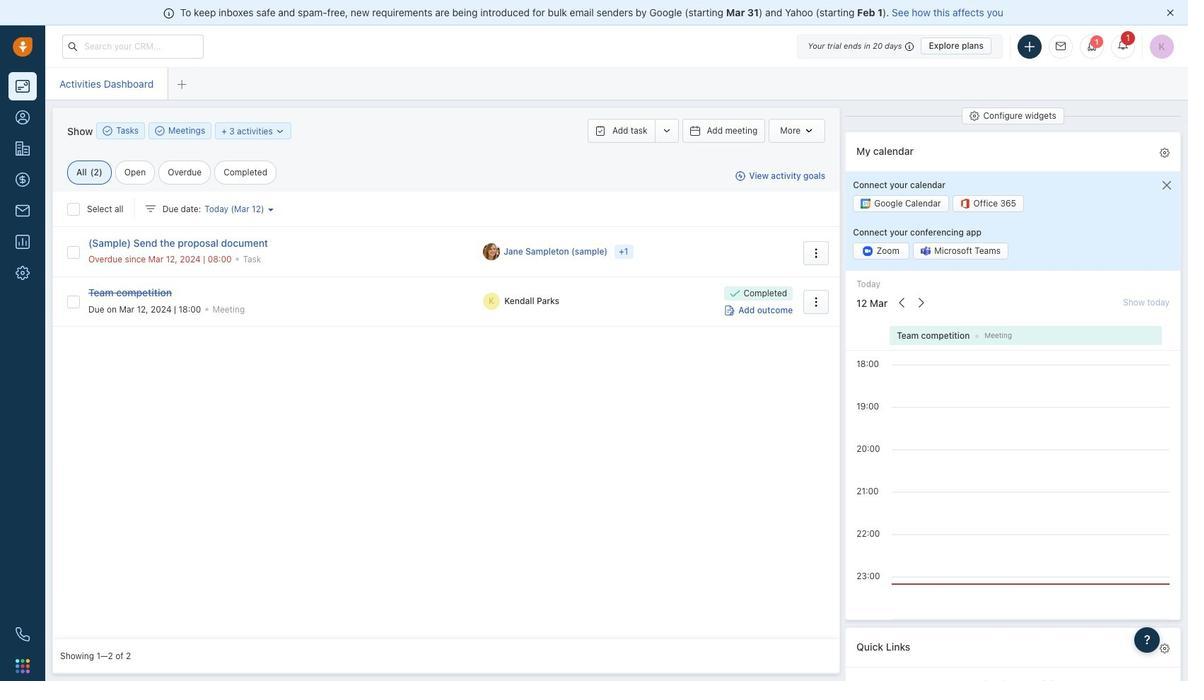 Task type: describe. For each thing, give the bounding box(es) containing it.
send email image
[[1056, 42, 1066, 51]]

phone image
[[16, 627, 30, 642]]

freshworks switcher image
[[16, 659, 30, 673]]

Search your CRM... text field
[[62, 34, 204, 58]]

phone element
[[8, 620, 37, 649]]

down image
[[275, 126, 285, 136]]



Task type: locate. For each thing, give the bounding box(es) containing it.
close image
[[1167, 9, 1174, 16]]



Task type: vqa. For each thing, say whether or not it's contained in the screenshot.
bell regular Image
no



